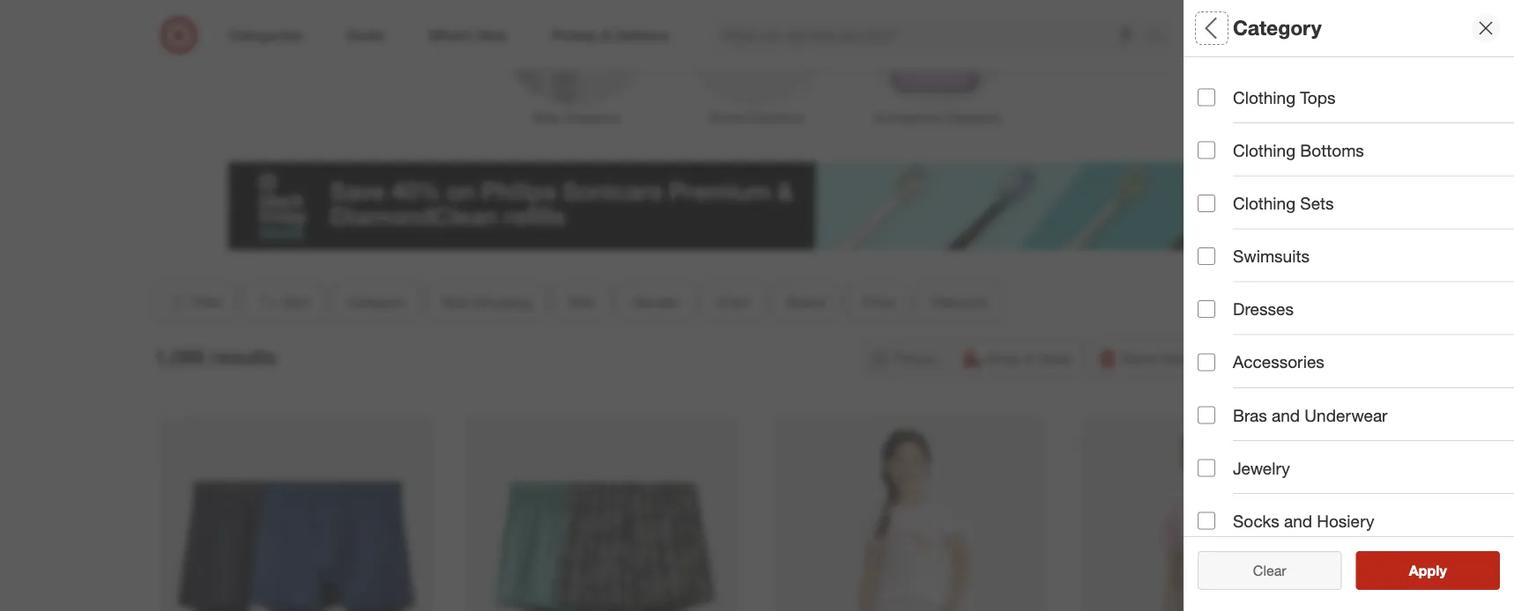 Task type: locate. For each thing, give the bounding box(es) containing it.
advertisement region
[[228, 162, 1286, 250]]

discount button
[[917, 283, 1003, 322], [1198, 489, 1515, 551]]

and
[[1272, 405, 1300, 426], [1284, 511, 1313, 532]]

gender
[[1198, 261, 1257, 281], [632, 294, 680, 311]]

1 vertical spatial size grouping button
[[427, 283, 547, 322]]

and right "bras"
[[1272, 405, 1300, 426]]

1 horizontal spatial size grouping
[[1198, 137, 1310, 157]]

1 vertical spatial brand
[[1198, 384, 1246, 404]]

1 horizontal spatial size grouping button
[[1198, 119, 1515, 181]]

clear
[[1245, 562, 1278, 580], [1254, 562, 1287, 580]]

delivery
[[1191, 350, 1242, 367]]

shipping button
[[1260, 340, 1360, 378]]

1 horizontal spatial grouping
[[1236, 137, 1310, 157]]

category dialog
[[1184, 0, 1515, 612]]

Dresses checkbox
[[1198, 301, 1216, 318]]

clothing left sets
[[1233, 193, 1296, 214]]

brand inside all filters dialog
[[1198, 384, 1246, 404]]

1 vertical spatial clothing
[[1233, 140, 1296, 161]]

1 vertical spatial results
[[1420, 562, 1466, 580]]

0 vertical spatial brand button
[[773, 283, 841, 322]]

1,096 results
[[154, 345, 276, 369]]

size
[[1198, 137, 1231, 157], [1198, 199, 1231, 219], [442, 294, 469, 311], [569, 294, 595, 311]]

1 vertical spatial discount
[[1198, 507, 1269, 528]]

size grouping
[[1198, 137, 1310, 157], [442, 294, 532, 311]]

clothing up clothing sets
[[1233, 140, 1296, 161]]

1 horizontal spatial gender button
[[1198, 242, 1515, 304]]

1 horizontal spatial accessories
[[1233, 352, 1325, 373]]

Socks and Hosiery checkbox
[[1198, 513, 1216, 530]]

accessories inside category dialog
[[1233, 352, 1325, 373]]

price down bras and underwear checkbox
[[1198, 446, 1240, 466]]

1 horizontal spatial color
[[1198, 322, 1242, 343]]

1 clothing from the top
[[1233, 87, 1296, 108]]

see results
[[1391, 562, 1466, 580]]

0 horizontal spatial discount button
[[917, 283, 1003, 322]]

0 horizontal spatial gender
[[632, 294, 680, 311]]

gender button
[[1198, 242, 1515, 304], [617, 283, 694, 322]]

shoes
[[710, 110, 745, 126]]

1 vertical spatial price button
[[1198, 428, 1515, 489]]

category right sort
[[347, 294, 405, 311]]

category down all filters
[[1198, 75, 1271, 96]]

discount
[[932, 294, 988, 311], [1198, 507, 1269, 528]]

clearance inside "link"
[[749, 110, 804, 126]]

price button down underwear
[[1198, 428, 1515, 489]]

1 vertical spatial price
[[1198, 446, 1240, 466]]

1 horizontal spatial results
[[1420, 562, 1466, 580]]

girls' rainbow short sleeve graphic t-shirt - cat & jack™ bright pink image
[[1081, 417, 1354, 612], [1081, 417, 1354, 612]]

clearance for accessories clearance
[[945, 110, 1001, 126]]

1 vertical spatial and
[[1284, 511, 1313, 532]]

category button right sort
[[332, 283, 420, 322]]

1 vertical spatial grouping
[[473, 294, 532, 311]]

results for 1,096 results
[[211, 345, 276, 369]]

category inside dialog
[[1233, 16, 1322, 40]]

swimsuits
[[1233, 246, 1310, 267]]

results
[[211, 345, 276, 369], [1420, 562, 1466, 580]]

1,096
[[154, 345, 205, 369]]

0 horizontal spatial price
[[863, 294, 895, 311]]

1 vertical spatial accessories
[[1233, 352, 1325, 373]]

color button
[[702, 283, 766, 322], [1198, 304, 1515, 366]]

price button up pickup button
[[848, 283, 910, 322]]

accessories
[[874, 110, 942, 126], [1233, 352, 1325, 373]]

clear down the socks
[[1254, 562, 1287, 580]]

category
[[1233, 16, 1322, 40], [1198, 75, 1271, 96], [347, 294, 405, 311]]

clear for clear
[[1254, 562, 1287, 580]]

category right all
[[1233, 16, 1322, 40]]

0 vertical spatial brand
[[788, 294, 826, 311]]

1 horizontal spatial clearance
[[749, 110, 804, 126]]

clear left all
[[1245, 562, 1278, 580]]

clearance for baby clearance
[[565, 110, 621, 126]]

0 vertical spatial gender
[[1198, 261, 1257, 281]]

girls' short sleeve 'unicorn' graphic t-shirt - cat & jack™ white image
[[774, 417, 1046, 612], [774, 417, 1046, 612]]

0 horizontal spatial category button
[[332, 283, 420, 322]]

clear for clear all
[[1245, 562, 1278, 580]]

2 vertical spatial clothing
[[1233, 193, 1296, 214]]

2 clearance from the left
[[749, 110, 804, 126]]

and right the socks
[[1284, 511, 1313, 532]]

0 vertical spatial clothing
[[1233, 87, 1296, 108]]

1 horizontal spatial brand
[[1198, 384, 1246, 404]]

clothing for clothing tops
[[1233, 87, 1296, 108]]

3 clothing from the top
[[1233, 193, 1296, 214]]

0 horizontal spatial accessories
[[874, 110, 942, 126]]

2 horizontal spatial clearance
[[945, 110, 1001, 126]]

0 horizontal spatial brand
[[788, 294, 826, 311]]

hosiery
[[1317, 511, 1375, 532]]

1 vertical spatial category
[[1198, 75, 1271, 96]]

0 vertical spatial size grouping
[[1198, 137, 1310, 157]]

accessories clearance link
[[847, 0, 1028, 127]]

same
[[1122, 350, 1159, 367]]

socks
[[1233, 511, 1280, 532]]

2 clothing from the top
[[1233, 140, 1296, 161]]

0 horizontal spatial size grouping
[[442, 294, 532, 311]]

brand
[[788, 294, 826, 311], [1198, 384, 1246, 404]]

size grouping inside all filters dialog
[[1198, 137, 1310, 157]]

1 horizontal spatial discount button
[[1198, 489, 1515, 551]]

0 horizontal spatial clearance
[[565, 110, 621, 126]]

store
[[1039, 350, 1071, 367]]

price button
[[848, 283, 910, 322], [1198, 428, 1515, 489]]

baby
[[533, 110, 562, 126]]

0 vertical spatial accessories
[[874, 110, 942, 126]]

clearance
[[565, 110, 621, 126], [749, 110, 804, 126], [945, 110, 1001, 126]]

size button
[[1198, 181, 1515, 242], [554, 283, 610, 322]]

0 vertical spatial size button
[[1198, 181, 1515, 242]]

category button
[[1198, 57, 1515, 119], [332, 283, 420, 322]]

category button up bottoms
[[1198, 57, 1515, 119]]

1 horizontal spatial gender
[[1198, 261, 1257, 281]]

size grouping button
[[1198, 119, 1515, 181], [427, 283, 547, 322]]

0 vertical spatial results
[[211, 345, 276, 369]]

shipping
[[1293, 350, 1349, 367]]

1 vertical spatial brand button
[[1198, 366, 1515, 428]]

0 vertical spatial and
[[1272, 405, 1300, 426]]

results inside button
[[1420, 562, 1466, 580]]

clear inside 'button'
[[1254, 562, 1287, 580]]

clothing
[[1233, 87, 1296, 108], [1233, 140, 1296, 161], [1233, 193, 1296, 214]]

0 horizontal spatial brand button
[[773, 283, 841, 322]]

1 vertical spatial category button
[[332, 283, 420, 322]]

0 horizontal spatial discount
[[932, 294, 988, 311]]

1 vertical spatial size grouping
[[442, 294, 532, 311]]

0 horizontal spatial results
[[211, 345, 276, 369]]

baby clearance
[[533, 110, 621, 126]]

1 horizontal spatial category button
[[1198, 57, 1515, 119]]

price up pickup button
[[863, 294, 895, 311]]

shop in store
[[987, 350, 1071, 367]]

discount button up see in the right bottom of the page
[[1198, 489, 1515, 551]]

1 horizontal spatial color button
[[1198, 304, 1515, 366]]

pair of thieves men's 2pk woven boxer image
[[468, 417, 739, 612], [468, 417, 739, 612]]

1 horizontal spatial price button
[[1198, 428, 1515, 489]]

pickup
[[893, 350, 936, 367]]

0 horizontal spatial size button
[[554, 283, 610, 322]]

results right see in the right bottom of the page
[[1420, 562, 1466, 580]]

jewelry
[[1233, 458, 1291, 479]]

1 horizontal spatial size button
[[1198, 181, 1515, 242]]

accessories down what can we help you find? suggestions appear below search field in the top of the page
[[874, 110, 942, 126]]

results right '1,096'
[[211, 345, 276, 369]]

1 horizontal spatial discount
[[1198, 507, 1269, 528]]

price
[[863, 294, 895, 311], [1198, 446, 1240, 466]]

3 clearance from the left
[[945, 110, 1001, 126]]

1 clear from the left
[[1245, 562, 1278, 580]]

0 vertical spatial discount button
[[917, 283, 1003, 322]]

discount button up the 'shop'
[[917, 283, 1003, 322]]

clothing tops
[[1233, 87, 1336, 108]]

all filters dialog
[[1184, 0, 1515, 612]]

same day delivery button
[[1090, 340, 1253, 378]]

clothing bottoms
[[1233, 140, 1365, 161]]

0 vertical spatial category
[[1233, 16, 1322, 40]]

0 vertical spatial price
[[863, 294, 895, 311]]

1 clearance from the left
[[565, 110, 621, 126]]

2 clear from the left
[[1254, 562, 1287, 580]]

discount down jewelry option
[[1198, 507, 1269, 528]]

clothing left tops
[[1233, 87, 1296, 108]]

1 vertical spatial color
[[1198, 322, 1242, 343]]

0 vertical spatial price button
[[848, 283, 910, 322]]

0 vertical spatial discount
[[932, 294, 988, 311]]

brand button
[[773, 283, 841, 322], [1198, 366, 1515, 428]]

0 vertical spatial grouping
[[1236, 137, 1310, 157]]

clear inside button
[[1245, 562, 1278, 580]]

grouping
[[1236, 137, 1310, 157], [473, 294, 532, 311]]

1 horizontal spatial brand button
[[1198, 366, 1515, 428]]

pair of thieves men's hustle boxer briefs 2pk image
[[161, 417, 432, 612], [161, 417, 432, 612]]

1 horizontal spatial price
[[1198, 446, 1240, 466]]

discount up the 'shop'
[[932, 294, 988, 311]]

color
[[717, 294, 751, 311], [1198, 322, 1242, 343]]

shop
[[987, 350, 1021, 367]]

0 vertical spatial color
[[717, 294, 751, 311]]

accessories down dresses
[[1233, 352, 1325, 373]]



Task type: describe. For each thing, give the bounding box(es) containing it.
Jewelry checkbox
[[1198, 460, 1216, 477]]

Bras and Underwear checkbox
[[1198, 407, 1216, 424]]

see results button
[[1356, 552, 1501, 591]]

0 vertical spatial category button
[[1198, 57, 1515, 119]]

and for hosiery
[[1284, 511, 1313, 532]]

clear button
[[1198, 552, 1342, 591]]

1 vertical spatial discount button
[[1198, 489, 1515, 551]]

sets
[[1301, 193, 1334, 214]]

sort button
[[243, 283, 325, 322]]

0 horizontal spatial size grouping button
[[427, 283, 547, 322]]

clothing for clothing bottoms
[[1233, 140, 1296, 161]]

1 vertical spatial gender
[[632, 294, 680, 311]]

What can we help you find? suggestions appear below search field
[[712, 16, 1151, 55]]

0 horizontal spatial grouping
[[473, 294, 532, 311]]

Accessories checkbox
[[1198, 354, 1216, 371]]

accessories clearance
[[874, 110, 1001, 126]]

filter
[[192, 294, 223, 311]]

same day delivery
[[1122, 350, 1242, 367]]

see
[[1391, 562, 1416, 580]]

sort
[[283, 294, 310, 311]]

0 horizontal spatial color button
[[702, 283, 766, 322]]

search button
[[1139, 16, 1181, 58]]

Clothing Sets checkbox
[[1198, 195, 1216, 212]]

clothing sets
[[1233, 193, 1334, 214]]

color inside all filters dialog
[[1198, 322, 1242, 343]]

Clothing Bottoms checkbox
[[1198, 142, 1216, 159]]

shoes clearance
[[710, 110, 804, 126]]

clearance for shoes clearance
[[749, 110, 804, 126]]

clear all button
[[1198, 552, 1342, 591]]

bras and underwear
[[1233, 405, 1388, 426]]

price inside all filters dialog
[[1198, 446, 1240, 466]]

apply button
[[1356, 552, 1501, 591]]

all
[[1282, 562, 1296, 580]]

Clothing Tops checkbox
[[1198, 89, 1216, 106]]

0 horizontal spatial gender button
[[617, 283, 694, 322]]

clear all
[[1245, 562, 1296, 580]]

2 vertical spatial category
[[347, 294, 405, 311]]

shoes clearance link
[[667, 0, 847, 127]]

clothing for clothing sets
[[1233, 193, 1296, 214]]

socks and hosiery
[[1233, 511, 1375, 532]]

sponsored
[[1234, 251, 1286, 265]]

accessories for accessories clearance
[[874, 110, 942, 126]]

bras
[[1233, 405, 1268, 426]]

in
[[1025, 350, 1036, 367]]

bottoms
[[1301, 140, 1365, 161]]

results for see results
[[1420, 562, 1466, 580]]

underwear
[[1305, 405, 1388, 426]]

0 horizontal spatial price button
[[848, 283, 910, 322]]

gender inside all filters dialog
[[1198, 261, 1257, 281]]

apply
[[1410, 562, 1447, 580]]

category inside all filters dialog
[[1198, 75, 1271, 96]]

accessories for accessories
[[1233, 352, 1325, 373]]

shop in store button
[[955, 340, 1083, 378]]

and for underwear
[[1272, 405, 1300, 426]]

filter button
[[154, 283, 236, 322]]

dresses
[[1233, 299, 1294, 320]]

pickup button
[[861, 340, 948, 378]]

all
[[1198, 16, 1222, 40]]

baby clearance link
[[487, 0, 667, 127]]

discount inside all filters dialog
[[1198, 507, 1269, 528]]

all filters
[[1198, 16, 1283, 40]]

Swimsuits checkbox
[[1198, 248, 1216, 265]]

day
[[1163, 350, 1187, 367]]

filters
[[1228, 16, 1283, 40]]

0 vertical spatial size grouping button
[[1198, 119, 1515, 181]]

tops
[[1301, 87, 1336, 108]]

0 horizontal spatial color
[[717, 294, 751, 311]]

search
[[1139, 28, 1181, 45]]

1 vertical spatial size button
[[554, 283, 610, 322]]

grouping inside all filters dialog
[[1236, 137, 1310, 157]]



Task type: vqa. For each thing, say whether or not it's contained in the screenshot.
rightmost Size Grouping
yes



